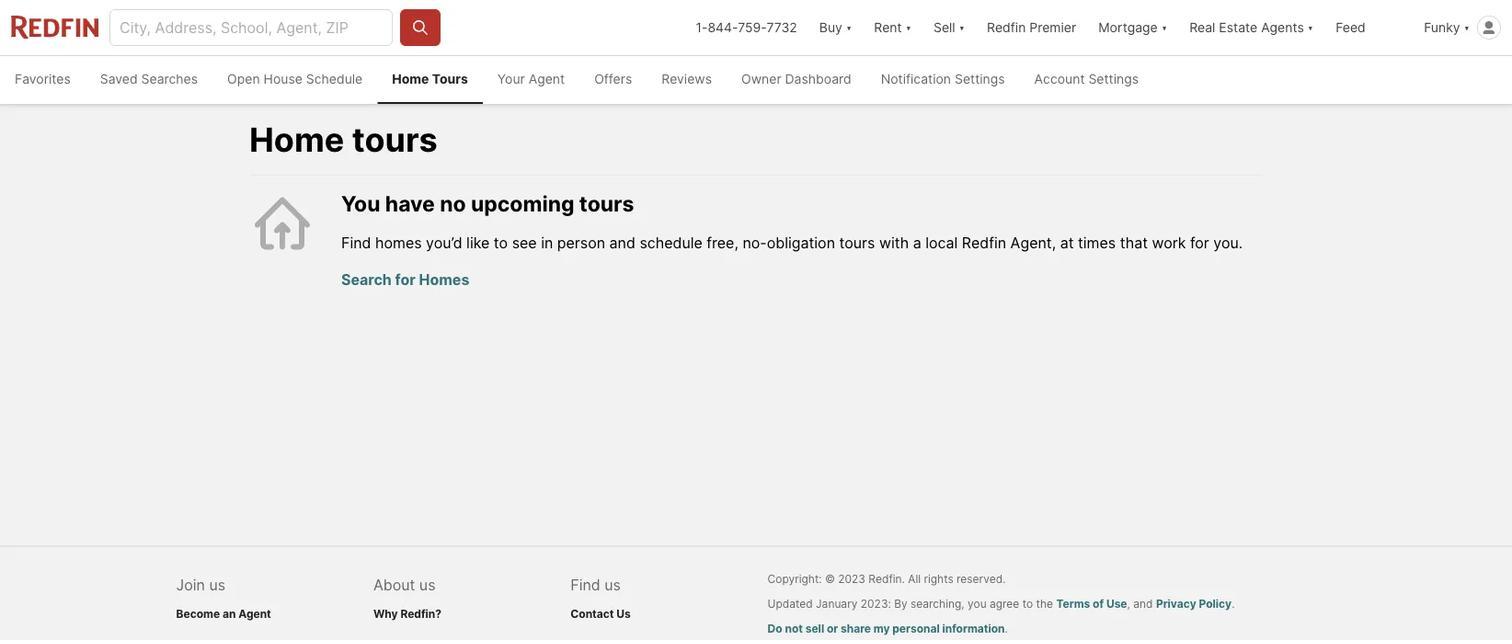 Task type: describe. For each thing, give the bounding box(es) containing it.
buy ▾
[[820, 20, 852, 35]]

sell
[[806, 622, 825, 636]]

an
[[223, 607, 236, 620]]

account settings
[[1035, 71, 1139, 87]]

schedule
[[640, 233, 703, 251]]

1 vertical spatial .
[[1005, 622, 1008, 636]]

you.
[[1214, 233, 1243, 251]]

your agent link
[[483, 56, 580, 104]]

find homes you'd like to see in person and schedule free, no-obligation tours with a local redfin agent, at times that work for you.
[[341, 233, 1243, 251]]

settings for notification settings
[[955, 71, 1005, 87]]

0 horizontal spatial tours
[[352, 119, 438, 159]]

owner dashboard link
[[727, 56, 866, 104]]

1 horizontal spatial and
[[1134, 597, 1153, 611]]

rent ▾ button
[[874, 0, 912, 55]]

join us
[[176, 576, 226, 594]]

all
[[908, 573, 921, 586]]

premier
[[1030, 20, 1077, 35]]

times
[[1078, 233, 1116, 251]]

updated
[[768, 597, 813, 611]]

no-
[[743, 233, 767, 251]]

by
[[894, 597, 908, 611]]

0 horizontal spatial agent
[[238, 607, 271, 620]]

notification settings link
[[866, 56, 1020, 104]]

feed
[[1336, 20, 1366, 35]]

1 horizontal spatial agent
[[529, 71, 565, 87]]

account settings link
[[1020, 56, 1154, 104]]

mortgage ▾
[[1099, 20, 1168, 35]]

my
[[874, 622, 890, 636]]

open
[[227, 71, 260, 87]]

,
[[1128, 597, 1131, 611]]

become an agent
[[176, 607, 271, 620]]

sell ▾ button
[[934, 0, 965, 55]]

about
[[373, 576, 415, 594]]

▾ for mortgage ▾
[[1162, 20, 1168, 35]]

buy ▾ button
[[809, 0, 863, 55]]

rent ▾
[[874, 20, 912, 35]]

you'd
[[426, 233, 462, 251]]

find for find us
[[571, 576, 601, 594]]

copyright: © 2023 redfin. all rights reserved.
[[768, 573, 1006, 586]]

work
[[1152, 233, 1186, 251]]

at
[[1060, 233, 1074, 251]]

policy
[[1199, 597, 1232, 611]]

1 vertical spatial redfin
[[962, 233, 1007, 251]]

dashboard
[[785, 71, 852, 87]]

real
[[1190, 20, 1216, 35]]

redfin?
[[401, 607, 442, 620]]

redfin premier
[[987, 20, 1077, 35]]

upcoming
[[471, 190, 575, 216]]

person
[[557, 233, 605, 251]]

settings for account settings
[[1089, 71, 1139, 87]]

us for find us
[[605, 576, 621, 594]]

us
[[617, 607, 631, 620]]

2023:
[[861, 597, 891, 611]]

real estate agents ▾ link
[[1190, 0, 1314, 55]]

personal
[[893, 622, 940, 636]]

do not sell or share my personal information .
[[768, 622, 1008, 636]]

why redfin? button
[[373, 607, 442, 620]]

account
[[1035, 71, 1085, 87]]

privacy
[[1156, 597, 1197, 611]]

open house schedule
[[227, 71, 363, 87]]

of
[[1093, 597, 1104, 611]]

see
[[512, 233, 537, 251]]

reserved.
[[957, 573, 1006, 586]]

buy
[[820, 20, 843, 35]]

▾ for funky ▾
[[1464, 20, 1470, 35]]

real estate agents ▾ button
[[1179, 0, 1325, 55]]

sell ▾ button
[[923, 0, 976, 55]]

1 horizontal spatial for
[[1190, 233, 1210, 251]]

not
[[785, 622, 803, 636]]

do not sell or share my personal information link
[[768, 622, 1005, 636]]

agents
[[1262, 20, 1304, 35]]

about us
[[373, 576, 436, 594]]

or
[[827, 622, 838, 636]]

search for homes link
[[341, 270, 470, 288]]

join
[[176, 576, 205, 594]]

sell ▾
[[934, 20, 965, 35]]

tours
[[432, 71, 468, 87]]

mortgage ▾ button
[[1099, 0, 1168, 55]]



Task type: vqa. For each thing, say whether or not it's contained in the screenshot.
Cities heading
no



Task type: locate. For each thing, give the bounding box(es) containing it.
0 vertical spatial .
[[1232, 597, 1235, 611]]

0 horizontal spatial settings
[[955, 71, 1005, 87]]

notification settings
[[881, 71, 1005, 87]]

▾ right sell
[[959, 20, 965, 35]]

1 us from the left
[[209, 576, 226, 594]]

share
[[841, 622, 871, 636]]

contact us
[[571, 607, 631, 620]]

0 horizontal spatial for
[[395, 270, 416, 288]]

offers
[[594, 71, 632, 87]]

home left tours
[[392, 71, 429, 87]]

for down 'homes'
[[395, 270, 416, 288]]

contact
[[571, 607, 614, 620]]

your agent
[[498, 71, 565, 87]]

saved searches
[[100, 71, 198, 87]]

use
[[1107, 597, 1128, 611]]

have
[[385, 190, 435, 216]]

mortgage
[[1099, 20, 1158, 35]]

1 settings from the left
[[955, 71, 1005, 87]]

home for home tours
[[392, 71, 429, 87]]

and right ","
[[1134, 597, 1153, 611]]

2 settings from the left
[[1089, 71, 1139, 87]]

0 horizontal spatial find
[[341, 233, 371, 251]]

reviews link
[[647, 56, 727, 104]]

.
[[1232, 597, 1235, 611], [1005, 622, 1008, 636]]

2 horizontal spatial us
[[605, 576, 621, 594]]

reviews
[[662, 71, 712, 87]]

favorites link
[[0, 56, 85, 104]]

. down the agree
[[1005, 622, 1008, 636]]

terms of use link
[[1057, 597, 1128, 611]]

estate
[[1219, 20, 1258, 35]]

offers link
[[580, 56, 647, 104]]

search
[[341, 270, 392, 288]]

with
[[879, 233, 909, 251]]

updated january 2023: by searching, you agree to the terms of use , and privacy policy .
[[768, 597, 1235, 611]]

us for about us
[[419, 576, 436, 594]]

1 horizontal spatial tours
[[579, 190, 634, 216]]

redfin inside "button"
[[987, 20, 1026, 35]]

home
[[392, 71, 429, 87], [249, 119, 344, 159]]

to right like
[[494, 233, 508, 251]]

6 ▾ from the left
[[1464, 20, 1470, 35]]

no
[[440, 190, 466, 216]]

1 vertical spatial agent
[[238, 607, 271, 620]]

▾ right buy
[[846, 20, 852, 35]]

information
[[943, 622, 1005, 636]]

0 horizontal spatial to
[[494, 233, 508, 251]]

find for find homes you'd like to see in person and schedule free, no-obligation tours with a local redfin agent, at times that work for you.
[[341, 233, 371, 251]]

0 horizontal spatial .
[[1005, 622, 1008, 636]]

rent ▾ button
[[863, 0, 923, 55]]

redfin left premier
[[987, 20, 1026, 35]]

▾ for buy ▾
[[846, 20, 852, 35]]

buy ▾ button
[[820, 0, 852, 55]]

2023
[[838, 573, 866, 586]]

1 horizontal spatial us
[[419, 576, 436, 594]]

rights
[[924, 573, 954, 586]]

2 vertical spatial tours
[[840, 233, 875, 251]]

2 horizontal spatial tours
[[840, 233, 875, 251]]

1-844-759-7732 link
[[696, 20, 798, 35]]

contact us button
[[571, 607, 631, 620]]

settings down "sell ▾"
[[955, 71, 1005, 87]]

feed button
[[1325, 0, 1413, 55]]

tours up person
[[579, 190, 634, 216]]

homes
[[419, 270, 470, 288]]

redfin premier button
[[976, 0, 1088, 55]]

a
[[913, 233, 922, 251]]

agree
[[990, 597, 1020, 611]]

sell
[[934, 20, 956, 35]]

free,
[[707, 233, 739, 251]]

1 ▾ from the left
[[846, 20, 852, 35]]

©
[[825, 573, 835, 586]]

1 horizontal spatial .
[[1232, 597, 1235, 611]]

▾
[[846, 20, 852, 35], [906, 20, 912, 35], [959, 20, 965, 35], [1162, 20, 1168, 35], [1308, 20, 1314, 35], [1464, 20, 1470, 35]]

find up search
[[341, 233, 371, 251]]

january
[[816, 597, 858, 611]]

0 vertical spatial tours
[[352, 119, 438, 159]]

find up contact
[[571, 576, 601, 594]]

saved searches link
[[85, 56, 213, 104]]

City, Address, School, Agent, ZIP search field
[[109, 9, 393, 46]]

become
[[176, 607, 220, 620]]

home tours
[[392, 71, 468, 87]]

for
[[1190, 233, 1210, 251], [395, 270, 416, 288]]

to left the the
[[1023, 597, 1033, 611]]

▾ right agents
[[1308, 20, 1314, 35]]

0 vertical spatial for
[[1190, 233, 1210, 251]]

privacy policy link
[[1156, 597, 1232, 611]]

2 us from the left
[[419, 576, 436, 594]]

and right person
[[610, 233, 636, 251]]

agent right your
[[529, 71, 565, 87]]

1 horizontal spatial home
[[392, 71, 429, 87]]

1 vertical spatial tours
[[579, 190, 634, 216]]

1 horizontal spatial to
[[1023, 597, 1033, 611]]

home down the open house schedule link at the top
[[249, 119, 344, 159]]

0 horizontal spatial home
[[249, 119, 344, 159]]

tours up have
[[352, 119, 438, 159]]

settings
[[955, 71, 1005, 87], [1089, 71, 1139, 87]]

funky
[[1424, 20, 1461, 35]]

tours left with
[[840, 233, 875, 251]]

submit search image
[[411, 18, 430, 37]]

1 vertical spatial to
[[1023, 597, 1033, 611]]

1 vertical spatial for
[[395, 270, 416, 288]]

844-
[[708, 20, 738, 35]]

3 us from the left
[[605, 576, 621, 594]]

owner
[[742, 71, 782, 87]]

us for join us
[[209, 576, 226, 594]]

agent right an
[[238, 607, 271, 620]]

home tours
[[249, 119, 438, 159]]

1 vertical spatial home
[[249, 119, 344, 159]]

759-
[[738, 20, 767, 35]]

0 vertical spatial and
[[610, 233, 636, 251]]

redfin.
[[869, 573, 905, 586]]

your
[[498, 71, 525, 87]]

7732
[[767, 20, 798, 35]]

house
[[264, 71, 303, 87]]

3 ▾ from the left
[[959, 20, 965, 35]]

2 ▾ from the left
[[906, 20, 912, 35]]

rent
[[874, 20, 902, 35]]

mortgage ▾ button
[[1088, 0, 1179, 55]]

1 vertical spatial and
[[1134, 597, 1153, 611]]

saved
[[100, 71, 138, 87]]

0 vertical spatial agent
[[529, 71, 565, 87]]

become an agent button
[[176, 607, 271, 620]]

for left 'you.'
[[1190, 233, 1210, 251]]

owner dashboard
[[742, 71, 852, 87]]

1 horizontal spatial find
[[571, 576, 601, 594]]

0 vertical spatial home
[[392, 71, 429, 87]]

why redfin?
[[373, 607, 442, 620]]

▾ for sell ▾
[[959, 20, 965, 35]]

0 vertical spatial to
[[494, 233, 508, 251]]

4 ▾ from the left
[[1162, 20, 1168, 35]]

0 horizontal spatial us
[[209, 576, 226, 594]]

favorites
[[15, 71, 71, 87]]

settings down mortgage
[[1089, 71, 1139, 87]]

real estate agents ▾
[[1190, 20, 1314, 35]]

searching,
[[911, 597, 965, 611]]

5 ▾ from the left
[[1308, 20, 1314, 35]]

us up us
[[605, 576, 621, 594]]

▾ right rent
[[906, 20, 912, 35]]

copyright:
[[768, 573, 822, 586]]

▾ right funky
[[1464, 20, 1470, 35]]

1 horizontal spatial settings
[[1089, 71, 1139, 87]]

in
[[541, 233, 553, 251]]

schedule
[[306, 71, 363, 87]]

find
[[341, 233, 371, 251], [571, 576, 601, 594]]

home for home tours
[[249, 119, 344, 159]]

terms
[[1057, 597, 1091, 611]]

▾ inside dropdown button
[[1308, 20, 1314, 35]]

1-844-759-7732
[[696, 20, 798, 35]]

0 vertical spatial find
[[341, 233, 371, 251]]

. right the privacy
[[1232, 597, 1235, 611]]

redfin right local
[[962, 233, 1007, 251]]

▾ right mortgage
[[1162, 20, 1168, 35]]

0 vertical spatial redfin
[[987, 20, 1026, 35]]

0 horizontal spatial and
[[610, 233, 636, 251]]

us right 'join'
[[209, 576, 226, 594]]

1 vertical spatial find
[[571, 576, 601, 594]]

us
[[209, 576, 226, 594], [419, 576, 436, 594], [605, 576, 621, 594]]

▾ for rent ▾
[[906, 20, 912, 35]]

us up redfin?
[[419, 576, 436, 594]]

funky ▾
[[1424, 20, 1470, 35]]



